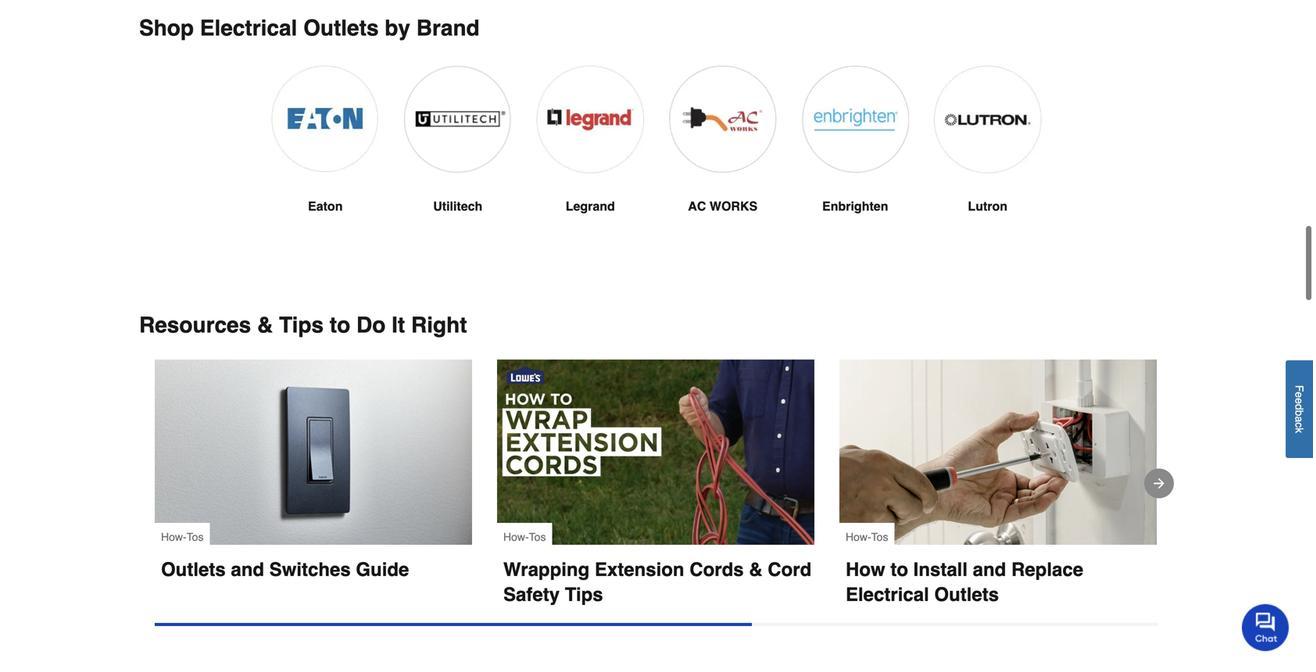 Task type: vqa. For each thing, say whether or not it's contained in the screenshot.
first HOW-
yes



Task type: locate. For each thing, give the bounding box(es) containing it.
2 horizontal spatial tos
[[872, 531, 889, 544]]

2 horizontal spatial how-tos
[[846, 531, 889, 544]]

lutron link
[[935, 66, 1042, 253]]

0 horizontal spatial tos
[[187, 531, 204, 544]]

to right how
[[891, 559, 909, 581]]

0 vertical spatial outlets
[[303, 16, 379, 41]]

2 how-tos from the left
[[504, 531, 546, 544]]

how-tos
[[161, 531, 204, 544], [504, 531, 546, 544], [846, 531, 889, 544]]

1 vertical spatial &
[[749, 559, 763, 581]]

0 vertical spatial electrical
[[200, 16, 297, 41]]

1 tos from the left
[[187, 531, 204, 544]]

wrapping extension cords & cord safety tips
[[504, 559, 817, 606]]

0 vertical spatial to
[[330, 313, 351, 338]]

ac works
[[688, 199, 758, 213]]

3 how-tos from the left
[[846, 531, 889, 544]]

legrand logo. image
[[537, 66, 644, 173]]

1 horizontal spatial how-tos
[[504, 531, 546, 544]]

electrical
[[200, 16, 297, 41], [846, 584, 930, 606]]

0 horizontal spatial how-tos
[[161, 531, 204, 544]]

2 horizontal spatial outlets
[[935, 584, 999, 606]]

how-tos for how
[[846, 531, 889, 544]]

0 vertical spatial tips
[[279, 313, 324, 338]]

tips down wrapping
[[565, 584, 603, 606]]

guide
[[356, 559, 409, 581]]

0 horizontal spatial how-
[[161, 531, 187, 544]]

electrical inside "how to install and replace electrical outlets"
[[846, 584, 930, 606]]

outlets
[[303, 16, 379, 41], [161, 559, 226, 581], [935, 584, 999, 606]]

tos
[[187, 531, 204, 544], [529, 531, 546, 544], [872, 531, 889, 544]]

1 horizontal spatial &
[[749, 559, 763, 581]]

to inside "how to install and replace electrical outlets"
[[891, 559, 909, 581]]

to left the do
[[330, 313, 351, 338]]

tos for wrapping
[[529, 531, 546, 544]]

works
[[710, 199, 758, 213]]

1 vertical spatial to
[[891, 559, 909, 581]]

1 horizontal spatial to
[[891, 559, 909, 581]]

eaton link
[[272, 66, 379, 253]]

e up d at the right
[[1294, 392, 1306, 398]]

1 horizontal spatial and
[[973, 559, 1007, 581]]

and
[[231, 559, 264, 581], [973, 559, 1007, 581]]

1 vertical spatial tips
[[565, 584, 603, 606]]

1 horizontal spatial outlets
[[303, 16, 379, 41]]

0 horizontal spatial electrical
[[200, 16, 297, 41]]

2 vertical spatial outlets
[[935, 584, 999, 606]]

how- for wrapping extension cords & cord safety tips
[[504, 531, 529, 544]]

how-tos for wrapping
[[504, 531, 546, 544]]

scrollbar
[[155, 623, 752, 626]]

&
[[257, 313, 273, 338], [749, 559, 763, 581]]

tips
[[279, 313, 324, 338], [565, 584, 603, 606]]

how-tos for outlets
[[161, 531, 204, 544]]

how-
[[161, 531, 187, 544], [504, 531, 529, 544], [846, 531, 872, 544]]

safety
[[504, 584, 560, 606]]

resources & tips to do it right
[[139, 313, 467, 338]]

and right the install
[[973, 559, 1007, 581]]

2 and from the left
[[973, 559, 1007, 581]]

enbrighten link
[[802, 66, 909, 253]]

and left switches
[[231, 559, 264, 581]]

3 how- from the left
[[846, 531, 872, 544]]

1 horizontal spatial how-
[[504, 531, 529, 544]]

utilitech logo. image
[[404, 66, 512, 173]]

1 how-tos from the left
[[161, 531, 204, 544]]

0 horizontal spatial and
[[231, 559, 264, 581]]

0 horizontal spatial &
[[257, 313, 273, 338]]

a
[[1294, 417, 1306, 423]]

0 horizontal spatial to
[[330, 313, 351, 338]]

e
[[1294, 392, 1306, 398], [1294, 398, 1306, 404]]

2 how- from the left
[[504, 531, 529, 544]]

& left cord
[[749, 559, 763, 581]]

wrapping
[[504, 559, 590, 581]]

1 how- from the left
[[161, 531, 187, 544]]

1 horizontal spatial tos
[[529, 531, 546, 544]]

1 horizontal spatial tips
[[565, 584, 603, 606]]

replace
[[1012, 559, 1084, 581]]

k
[[1294, 428, 1306, 434]]

1 vertical spatial electrical
[[846, 584, 930, 606]]

a video showing how to wrap extension cords with the shoulder, braid and over under techniques. image
[[497, 360, 815, 545]]

and inside "how to install and replace electrical outlets"
[[973, 559, 1007, 581]]

2 horizontal spatial how-
[[846, 531, 872, 544]]

& right 'resources'
[[257, 313, 273, 338]]

cord
[[768, 559, 812, 581]]

1 horizontal spatial electrical
[[846, 584, 930, 606]]

tips left the do
[[279, 313, 324, 338]]

0 horizontal spatial outlets
[[161, 559, 226, 581]]

a black rocker light switch installed on a wall. image
[[155, 360, 472, 545]]

ac
[[688, 199, 706, 213]]

outlets inside "how to install and replace electrical outlets"
[[935, 584, 999, 606]]

c
[[1294, 423, 1306, 428]]

2 tos from the left
[[529, 531, 546, 544]]

how
[[846, 559, 886, 581]]

1 and from the left
[[231, 559, 264, 581]]

arrow right image
[[1152, 476, 1168, 491]]

how to install and replace electrical outlets
[[846, 559, 1089, 606]]

2 e from the top
[[1294, 398, 1306, 404]]

e up b
[[1294, 398, 1306, 404]]

0 horizontal spatial tips
[[279, 313, 324, 338]]

to
[[330, 313, 351, 338], [891, 559, 909, 581]]

enbrighten logo. image
[[802, 66, 909, 173]]

enbrighten
[[823, 199, 889, 213]]

3 tos from the left
[[872, 531, 889, 544]]

f e e d b a c k button
[[1286, 361, 1314, 458]]



Task type: describe. For each thing, give the bounding box(es) containing it.
how- for outlets and switches guide
[[161, 531, 187, 544]]

shop
[[139, 16, 194, 41]]

eaton
[[308, 199, 343, 213]]

do
[[357, 313, 386, 338]]

tos for outlets
[[187, 531, 204, 544]]

1 e from the top
[[1294, 392, 1306, 398]]

0 vertical spatial &
[[257, 313, 273, 338]]

install
[[914, 559, 968, 581]]

right
[[411, 313, 467, 338]]

f e e d b a c k
[[1294, 385, 1306, 434]]

shop electrical outlets by brand
[[139, 16, 480, 41]]

chat invite button image
[[1243, 604, 1290, 651]]

utilitech
[[433, 199, 483, 213]]

brand
[[417, 16, 480, 41]]

1 vertical spatial outlets
[[161, 559, 226, 581]]

resources
[[139, 313, 251, 338]]

legrand
[[566, 199, 615, 213]]

outlets and switches guide
[[161, 559, 409, 581]]

it
[[392, 313, 405, 338]]

utilitech link
[[404, 66, 512, 253]]

b
[[1294, 410, 1306, 417]]

f
[[1294, 385, 1306, 392]]

a man installing a new electrical outlet. image
[[840, 360, 1157, 545]]

& inside wrapping extension cords & cord safety tips
[[749, 559, 763, 581]]

a c works logo. image
[[669, 66, 777, 173]]

cords
[[690, 559, 744, 581]]

by
[[385, 16, 411, 41]]

ac works link
[[669, 66, 777, 253]]

lutron logo. image
[[935, 66, 1042, 173]]

switches
[[270, 559, 351, 581]]

legrand link
[[537, 66, 644, 253]]

lutron
[[968, 199, 1008, 213]]

d
[[1294, 404, 1306, 410]]

eaton logo. image
[[272, 66, 379, 172]]

tos for how
[[872, 531, 889, 544]]

tips inside wrapping extension cords & cord safety tips
[[565, 584, 603, 606]]

extension
[[595, 559, 685, 581]]

how- for how to install and replace electrical outlets
[[846, 531, 872, 544]]



